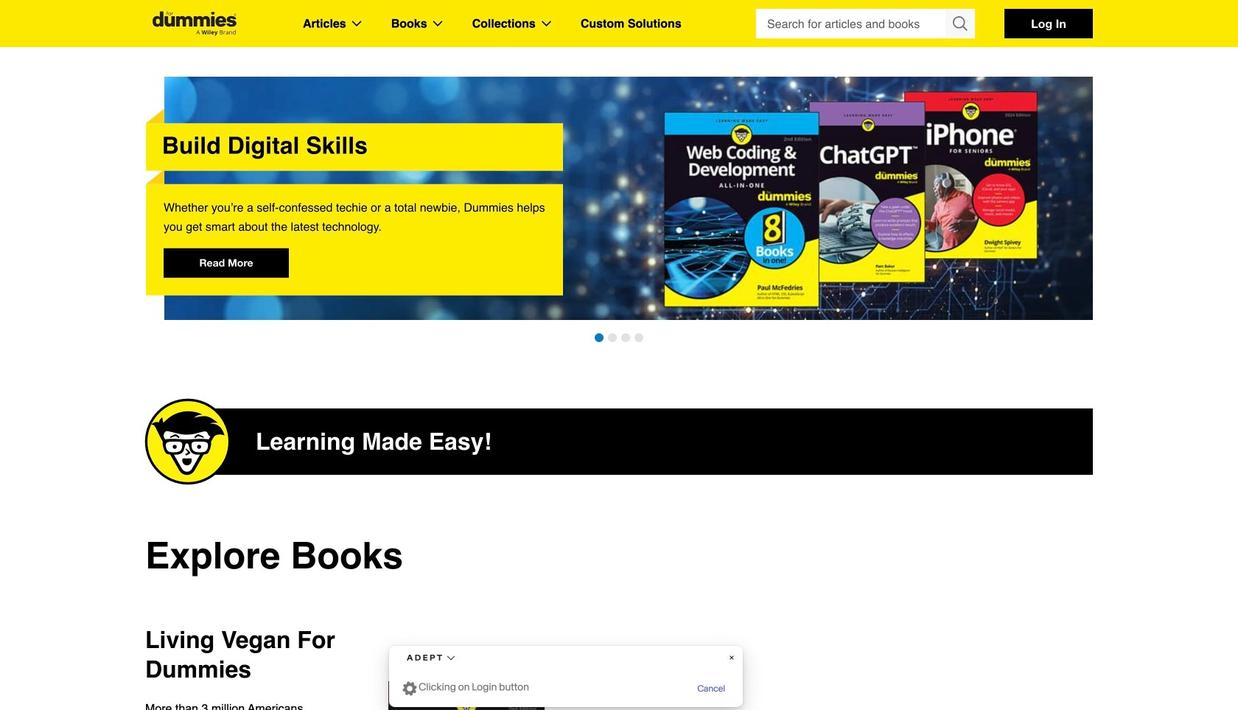Task type: vqa. For each thing, say whether or not it's contained in the screenshot.
the Select a slide to display element
yes



Task type: locate. For each thing, give the bounding box(es) containing it.
open collections list image
[[542, 21, 551, 27]]

Search for articles and books text field
[[756, 9, 947, 38]]

region
[[145, 77, 1113, 349]]

list item
[[146, 77, 1113, 320]]

open article categories image
[[352, 21, 362, 27]]

logo image
[[145, 11, 244, 36]]

group
[[756, 9, 975, 38]]



Task type: describe. For each thing, give the bounding box(es) containing it.
select a slide to display element
[[287, 326, 951, 349]]

open book categories image
[[433, 21, 443, 27]]



